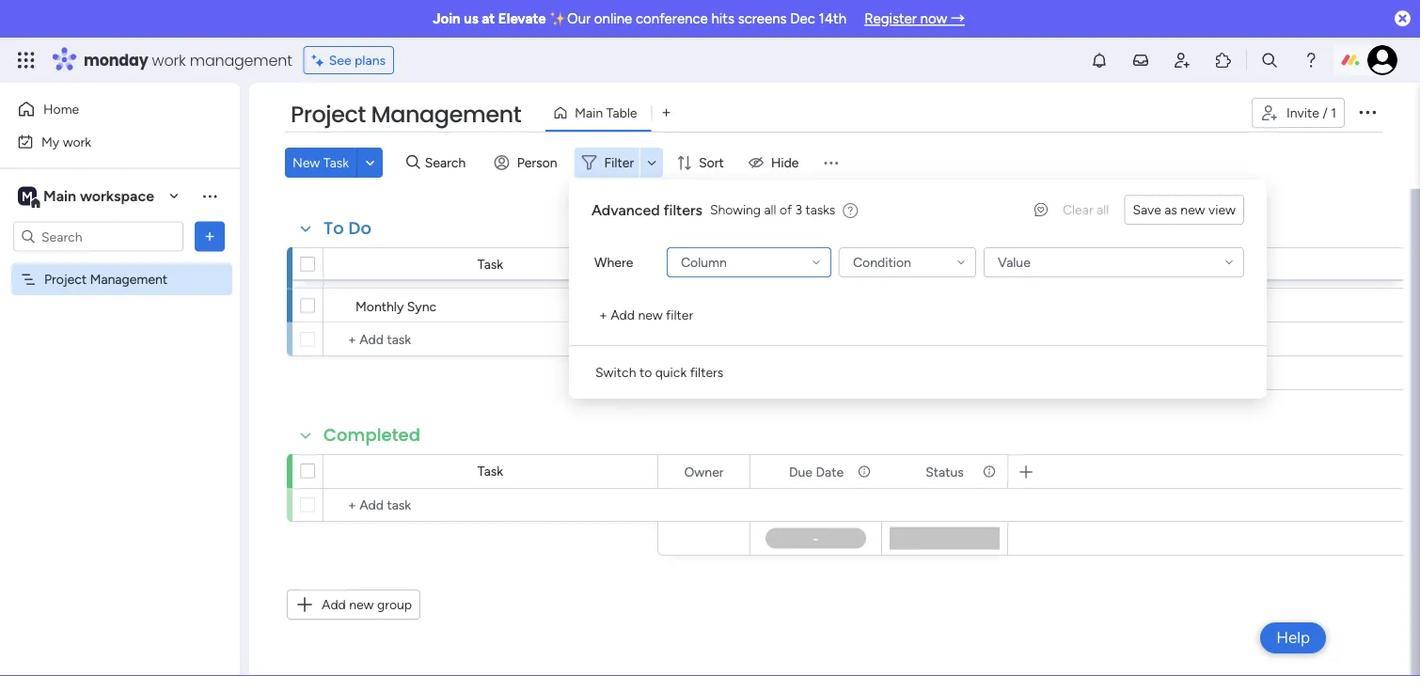 Task type: describe. For each thing, give the bounding box(es) containing it.
dec
[[790, 10, 815, 27]]

hide
[[771, 155, 799, 171]]

workspace options image
[[200, 186, 219, 205]]

due date for second due date field from the bottom
[[789, 256, 844, 272]]

to
[[640, 364, 652, 380]]

task for completed
[[478, 463, 503, 479]]

Project Management field
[[286, 99, 526, 131]]

new
[[293, 155, 320, 171]]

angle down image
[[366, 156, 375, 170]]

management
[[190, 49, 292, 71]]

us
[[464, 10, 478, 27]]

view
[[1209, 202, 1236, 218]]

workspace
[[80, 187, 154, 205]]

my work
[[41, 134, 91, 150]]

tasks
[[806, 202, 836, 218]]

+ Add task text field
[[333, 328, 649, 351]]

at
[[482, 10, 495, 27]]

join
[[433, 10, 461, 27]]

1
[[1331, 105, 1337, 121]]

v2 done deadline image
[[757, 263, 772, 281]]

due date for second due date field from the top of the page
[[789, 464, 844, 480]]

save
[[1133, 202, 1161, 218]]

our
[[567, 10, 591, 27]]

screens
[[738, 10, 787, 27]]

v2 user feedback image
[[1035, 200, 1048, 220]]

m
[[22, 188, 33, 204]]

learn more image
[[843, 202, 858, 220]]

clear all
[[1063, 202, 1109, 218]]

home button
[[11, 94, 202, 124]]

project management list box
[[0, 260, 240, 549]]

now
[[920, 10, 947, 27]]

oct 29
[[800, 264, 838, 279]]

apps image
[[1214, 51, 1233, 70]]

save as new view
[[1133, 202, 1236, 218]]

value
[[998, 254, 1031, 270]]

kickoff
[[356, 264, 397, 280]]

quick
[[655, 364, 687, 380]]

v2 search image
[[406, 152, 420, 173]]

to do
[[324, 216, 372, 240]]

column information image for status
[[982, 256, 997, 271]]

owner for to do
[[684, 256, 724, 272]]

save as new view button
[[1124, 195, 1244, 225]]

online
[[594, 10, 632, 27]]

plans
[[355, 52, 386, 68]]

switch to quick filters
[[595, 364, 724, 380]]

new task button
[[285, 148, 357, 178]]

add inside button
[[611, 307, 635, 323]]

filter
[[604, 155, 634, 171]]

invite / 1
[[1287, 105, 1337, 121]]

completed
[[324, 423, 421, 447]]

invite / 1 button
[[1252, 98, 1345, 128]]

clear
[[1063, 202, 1094, 218]]

arrow down image
[[641, 151, 663, 174]]

Search in workspace field
[[40, 226, 157, 247]]

clear all button
[[1055, 195, 1117, 225]]

join us at elevate ✨ our online conference hits screens dec 14th
[[433, 10, 847, 27]]

+ Add task text field
[[333, 494, 649, 516]]

2 status field from the top
[[921, 461, 969, 482]]

main for main table
[[575, 105, 603, 121]]

29
[[824, 264, 838, 279]]

task inside button
[[323, 155, 349, 171]]

to
[[324, 216, 344, 240]]

person button
[[487, 148, 569, 178]]

advanced
[[592, 201, 660, 219]]

project inside list box
[[44, 271, 87, 287]]

/
[[1323, 105, 1328, 121]]

conference
[[636, 10, 708, 27]]

new for view
[[1181, 202, 1205, 218]]

main table
[[575, 105, 637, 121]]

condition
[[853, 254, 911, 270]]

0 vertical spatial filters
[[664, 201, 703, 219]]

options image
[[1356, 100, 1379, 123]]

switch
[[595, 364, 636, 380]]

filter button
[[574, 148, 663, 178]]

→
[[951, 10, 965, 27]]

all inside advanced filters showing all of 3 tasks
[[764, 202, 776, 218]]

2 status from the top
[[926, 464, 964, 480]]

filter
[[666, 307, 693, 323]]

person
[[517, 155, 557, 171]]

main workspace
[[43, 187, 154, 205]]

see plans
[[329, 52, 386, 68]]

search everything image
[[1260, 51, 1279, 70]]

notifications image
[[1090, 51, 1109, 70]]

+ add new filter
[[599, 307, 693, 323]]

add new group button
[[287, 590, 421, 620]]

14th
[[819, 10, 847, 27]]

kickoff meeting
[[356, 264, 449, 280]]

register now → link
[[865, 10, 965, 27]]



Task type: locate. For each thing, give the bounding box(es) containing it.
due
[[789, 256, 813, 272], [789, 464, 813, 480]]

status field right column information icon
[[921, 461, 969, 482]]

2 all from the left
[[1097, 202, 1109, 218]]

status right condition
[[926, 256, 964, 272]]

project inside field
[[291, 99, 366, 130]]

1 due date field from the top
[[784, 253, 848, 274]]

column information image for due date
[[857, 256, 872, 271]]

main left table
[[575, 105, 603, 121]]

0 horizontal spatial all
[[764, 202, 776, 218]]

1 vertical spatial owner field
[[680, 461, 728, 482]]

elevate
[[498, 10, 546, 27]]

0 vertical spatial project management
[[291, 99, 521, 130]]

3
[[795, 202, 802, 218]]

owner field for completed
[[680, 461, 728, 482]]

new for filter
[[638, 307, 663, 323]]

work right my
[[63, 134, 91, 150]]

project management inside field
[[291, 99, 521, 130]]

0 horizontal spatial management
[[90, 271, 167, 287]]

0 vertical spatial date
[[816, 256, 844, 272]]

oct
[[800, 264, 821, 279]]

filters right quick
[[690, 364, 724, 380]]

project management
[[291, 99, 521, 130], [44, 271, 167, 287]]

2 date from the top
[[816, 464, 844, 480]]

date for second due date field from the bottom
[[816, 256, 844, 272]]

✨
[[550, 10, 564, 27]]

done
[[929, 264, 960, 280]]

0 vertical spatial management
[[371, 99, 521, 130]]

filters inside button
[[690, 364, 724, 380]]

task
[[323, 155, 349, 171], [478, 256, 503, 272], [478, 463, 503, 479]]

0 vertical spatial new
[[1181, 202, 1205, 218]]

1 horizontal spatial new
[[638, 307, 663, 323]]

add view image
[[663, 106, 670, 120]]

1 vertical spatial new
[[638, 307, 663, 323]]

work
[[152, 49, 186, 71], [63, 134, 91, 150]]

of
[[780, 202, 792, 218]]

date for second due date field from the top of the page
[[816, 464, 844, 480]]

all left of
[[764, 202, 776, 218]]

1 vertical spatial filters
[[690, 364, 724, 380]]

hide button
[[741, 148, 810, 178]]

meeting
[[401, 264, 449, 280]]

main inside workspace selection element
[[43, 187, 76, 205]]

0 vertical spatial due
[[789, 256, 813, 272]]

hits
[[711, 10, 735, 27]]

1 vertical spatial work
[[63, 134, 91, 150]]

due date field right the v2 done deadline image
[[784, 253, 848, 274]]

sync
[[407, 298, 437, 314]]

where
[[594, 254, 633, 270]]

work right 'monday'
[[152, 49, 186, 71]]

0 vertical spatial main
[[575, 105, 603, 121]]

+ add new filter button
[[592, 300, 701, 330]]

main
[[575, 105, 603, 121], [43, 187, 76, 205]]

all inside button
[[1097, 202, 1109, 218]]

management
[[371, 99, 521, 130], [90, 271, 167, 287]]

project down search in workspace field
[[44, 271, 87, 287]]

workspace image
[[18, 186, 37, 206]]

Status field
[[921, 253, 969, 274], [921, 461, 969, 482]]

1 vertical spatial main
[[43, 187, 76, 205]]

new right as
[[1181, 202, 1205, 218]]

date left column information icon
[[816, 464, 844, 480]]

0 vertical spatial status field
[[921, 253, 969, 274]]

2 owner field from the top
[[680, 461, 728, 482]]

1 vertical spatial status
[[926, 464, 964, 480]]

1 owner from the top
[[684, 256, 724, 272]]

0 horizontal spatial main
[[43, 187, 76, 205]]

group
[[377, 597, 412, 613]]

1 vertical spatial project management
[[44, 271, 167, 287]]

1 status from the top
[[926, 256, 964, 272]]

monday
[[84, 49, 148, 71]]

filters down sort popup button
[[664, 201, 703, 219]]

0 vertical spatial owner field
[[680, 253, 728, 274]]

1 vertical spatial management
[[90, 271, 167, 287]]

new inside button
[[349, 597, 374, 613]]

0 vertical spatial add
[[611, 307, 635, 323]]

1 horizontal spatial project
[[291, 99, 366, 130]]

owner field for to do
[[680, 253, 728, 274]]

project
[[291, 99, 366, 130], [44, 271, 87, 287]]

bob builder image
[[1368, 45, 1398, 75]]

1 vertical spatial status field
[[921, 461, 969, 482]]

all
[[764, 202, 776, 218], [1097, 202, 1109, 218]]

1 vertical spatial due date
[[789, 464, 844, 480]]

task right the new on the left top of the page
[[323, 155, 349, 171]]

1 horizontal spatial main
[[575, 105, 603, 121]]

register
[[865, 10, 917, 27]]

Owner field
[[680, 253, 728, 274], [680, 461, 728, 482]]

column information image
[[857, 464, 872, 479]]

1 due date from the top
[[789, 256, 844, 272]]

date left condition
[[816, 256, 844, 272]]

as
[[1165, 202, 1178, 218]]

1 vertical spatial project
[[44, 271, 87, 287]]

due date right the v2 done deadline image
[[789, 256, 844, 272]]

task right meeting
[[478, 256, 503, 272]]

status field right condition
[[921, 253, 969, 274]]

options image
[[200, 227, 219, 246]]

do
[[349, 216, 372, 240]]

sort
[[699, 155, 724, 171]]

new left filter
[[638, 307, 663, 323]]

column information image
[[857, 256, 872, 271], [982, 256, 997, 271], [982, 464, 997, 479]]

monday work management
[[84, 49, 292, 71]]

0 horizontal spatial project management
[[44, 271, 167, 287]]

0 vertical spatial task
[[323, 155, 349, 171]]

due left 29
[[789, 256, 813, 272]]

management inside list box
[[90, 271, 167, 287]]

my
[[41, 134, 59, 150]]

2 due date from the top
[[789, 464, 844, 480]]

column
[[681, 254, 727, 270]]

management down search in workspace field
[[90, 271, 167, 287]]

workspace selection element
[[18, 185, 157, 209]]

all right 'clear'
[[1097, 202, 1109, 218]]

advanced filters showing all of 3 tasks
[[592, 201, 836, 219]]

owner
[[684, 256, 724, 272], [684, 464, 724, 480]]

status right column information icon
[[926, 464, 964, 480]]

2 vertical spatial new
[[349, 597, 374, 613]]

monthly
[[356, 298, 404, 314]]

project up new task button
[[291, 99, 366, 130]]

0 vertical spatial status
[[926, 256, 964, 272]]

1 owner field from the top
[[680, 253, 728, 274]]

date
[[816, 256, 844, 272], [816, 464, 844, 480]]

Due Date field
[[784, 253, 848, 274], [784, 461, 848, 482]]

due date left column information icon
[[789, 464, 844, 480]]

1 vertical spatial due date field
[[784, 461, 848, 482]]

0 vertical spatial owner
[[684, 256, 724, 272]]

invite
[[1287, 105, 1320, 121]]

sort button
[[669, 148, 735, 178]]

To Do field
[[319, 216, 376, 241]]

1 vertical spatial date
[[816, 464, 844, 480]]

work for monday
[[152, 49, 186, 71]]

main table button
[[546, 98, 651, 128]]

invite members image
[[1173, 51, 1192, 70]]

0 vertical spatial work
[[152, 49, 186, 71]]

2 due from the top
[[789, 464, 813, 480]]

1 horizontal spatial all
[[1097, 202, 1109, 218]]

due left column information icon
[[789, 464, 813, 480]]

home
[[43, 101, 79, 117]]

1 horizontal spatial management
[[371, 99, 521, 130]]

2 vertical spatial task
[[478, 463, 503, 479]]

task for to do
[[478, 256, 503, 272]]

work inside button
[[63, 134, 91, 150]]

menu image
[[822, 153, 840, 172]]

see
[[329, 52, 351, 68]]

0 horizontal spatial work
[[63, 134, 91, 150]]

new task
[[293, 155, 349, 171]]

switch to quick filters button
[[588, 357, 731, 388]]

2 horizontal spatial new
[[1181, 202, 1205, 218]]

0 vertical spatial due date
[[789, 256, 844, 272]]

work for my
[[63, 134, 91, 150]]

management up search field
[[371, 99, 521, 130]]

status
[[926, 256, 964, 272], [926, 464, 964, 480]]

due for second due date field from the bottom
[[789, 256, 813, 272]]

my work button
[[11, 127, 202, 157]]

task up + add task text box
[[478, 463, 503, 479]]

due for second due date field from the top of the page
[[789, 464, 813, 480]]

help
[[1277, 628, 1310, 648]]

1 vertical spatial task
[[478, 256, 503, 272]]

1 status field from the top
[[921, 253, 969, 274]]

help image
[[1302, 51, 1321, 70]]

register now →
[[865, 10, 965, 27]]

Search field
[[420, 150, 477, 176]]

1 horizontal spatial add
[[611, 307, 635, 323]]

see plans button
[[304, 46, 394, 74]]

table
[[606, 105, 637, 121]]

monthly sync
[[356, 298, 437, 314]]

main for main workspace
[[43, 187, 76, 205]]

owner for completed
[[684, 464, 724, 480]]

filters
[[664, 201, 703, 219], [690, 364, 724, 380]]

0 vertical spatial project
[[291, 99, 366, 130]]

1 vertical spatial owner
[[684, 464, 724, 480]]

main inside button
[[575, 105, 603, 121]]

inbox image
[[1132, 51, 1150, 70]]

add
[[611, 307, 635, 323], [322, 597, 346, 613]]

2 owner from the top
[[684, 464, 724, 480]]

add inside button
[[322, 597, 346, 613]]

main right workspace image
[[43, 187, 76, 205]]

1 horizontal spatial project management
[[291, 99, 521, 130]]

1 due from the top
[[789, 256, 813, 272]]

help button
[[1261, 623, 1326, 654]]

project management inside list box
[[44, 271, 167, 287]]

add right +
[[611, 307, 635, 323]]

1 vertical spatial due
[[789, 464, 813, 480]]

1 vertical spatial add
[[322, 597, 346, 613]]

1 all from the left
[[764, 202, 776, 218]]

1 date from the top
[[816, 256, 844, 272]]

select product image
[[17, 51, 36, 70]]

option
[[0, 262, 240, 266]]

add new group
[[322, 597, 412, 613]]

+
[[599, 307, 607, 323]]

0 horizontal spatial add
[[322, 597, 346, 613]]

Completed field
[[319, 423, 425, 448]]

showing
[[710, 202, 761, 218]]

project management up 'v2 search' image
[[291, 99, 521, 130]]

0 horizontal spatial project
[[44, 271, 87, 287]]

0 vertical spatial due date field
[[784, 253, 848, 274]]

new left 'group'
[[349, 597, 374, 613]]

2 due date field from the top
[[784, 461, 848, 482]]

due date field left column information icon
[[784, 461, 848, 482]]

add left 'group'
[[322, 597, 346, 613]]

project management down search in workspace field
[[44, 271, 167, 287]]

management inside field
[[371, 99, 521, 130]]

new
[[1181, 202, 1205, 218], [638, 307, 663, 323], [349, 597, 374, 613]]

0 horizontal spatial new
[[349, 597, 374, 613]]

1 horizontal spatial work
[[152, 49, 186, 71]]



Task type: vqa. For each thing, say whether or not it's contained in the screenshot.
the Import data icon on the left of page
no



